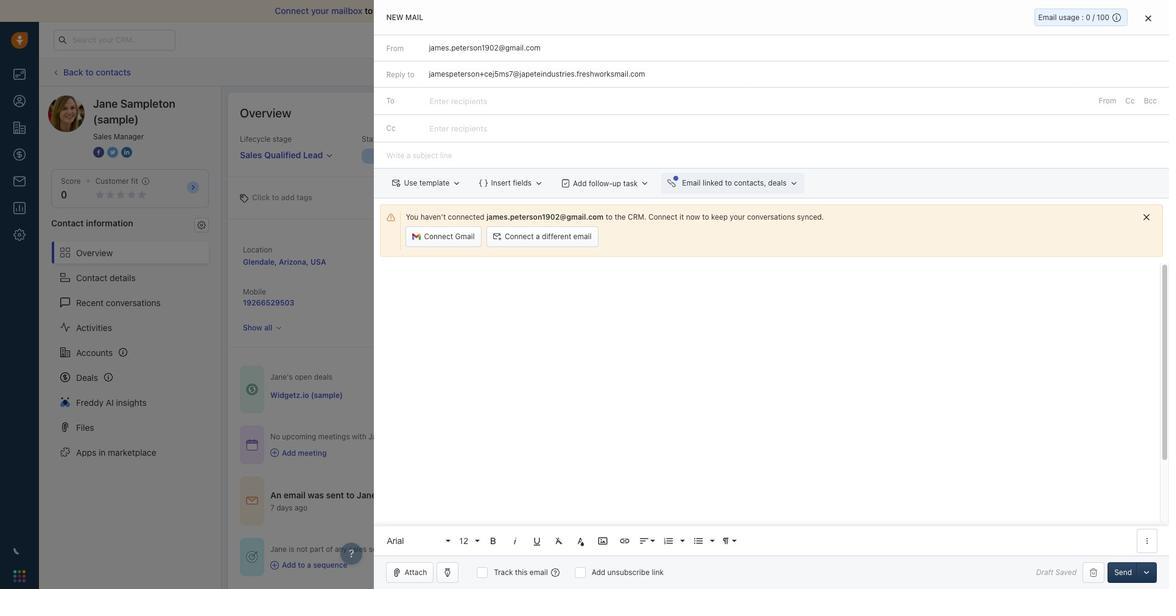 Task type: vqa. For each thing, say whether or not it's contained in the screenshot.
container_WX8MsF4aQZ5i3RN1 icon corresponding to Filter by
no



Task type: locate. For each thing, give the bounding box(es) containing it.
connect up the account widgetz.io (sample)
[[505, 232, 534, 241]]

a inside "link"
[[307, 561, 311, 570]]

jane's
[[270, 373, 293, 382]]

2 horizontal spatial jane
[[357, 490, 376, 500]]

connect your mailbox to improve deliverability and enable 2-way sync of email conversations.
[[275, 5, 651, 16]]

0 vertical spatial 0
[[1086, 13, 1091, 22]]

explore
[[939, 35, 966, 44]]

Enter recipients text field
[[430, 119, 490, 138]]

1 vertical spatial click
[[252, 193, 270, 202]]

mail
[[405, 13, 423, 22]]

(sample) up manager
[[93, 113, 139, 126]]

a
[[536, 232, 540, 241], [307, 561, 311, 570]]

container_wx8msf4aqz5i3rn1 image for jane's open deals
[[246, 384, 258, 396]]

add left the unsubscribe
[[592, 568, 606, 577]]

your right "keep"
[[730, 213, 745, 222]]

you
[[406, 213, 419, 222]]

use template button
[[386, 173, 467, 194]]

container_wx8msf4aqz5i3rn1 image for no upcoming meetings with jane.
[[246, 439, 258, 451]]

from up customize overview
[[1099, 96, 1117, 105]]

contact
[[51, 218, 84, 229], [76, 273, 107, 283]]

updates available. click to refresh. link
[[532, 61, 676, 83]]

email left the linked
[[682, 179, 701, 188]]

2 vertical spatial jane
[[270, 545, 287, 554]]

1 vertical spatial a
[[307, 561, 311, 570]]

0
[[1086, 13, 1091, 22], [61, 189, 67, 200]]

0 horizontal spatial jane
[[93, 97, 118, 110]]

0 vertical spatial cc
[[1126, 96, 1135, 105]]

days
[[901, 35, 916, 43], [277, 503, 293, 513]]

1 horizontal spatial widgetz.io
[[455, 257, 494, 266]]

email inside button
[[682, 179, 701, 188]]

contacts,
[[734, 179, 766, 188]]

james.peterson1902@gmail.com button
[[423, 35, 1157, 61]]

cc down the to
[[386, 124, 396, 133]]

of
[[558, 5, 566, 16], [326, 545, 333, 554]]

1 link
[[1076, 31, 1094, 49]]

add for add to a sequence
[[282, 561, 296, 570]]

container_wx8msf4aqz5i3rn1 image down no
[[270, 449, 279, 457]]

add follow-up task button
[[555, 173, 656, 194], [555, 173, 656, 194]]

email for email usage : 0 / 100
[[1039, 13, 1057, 22]]

james.peterson1902@gmail.com down enable
[[429, 43, 541, 52]]

add
[[281, 193, 295, 202]]

keep
[[711, 213, 728, 222]]

sales qualified lead
[[240, 150, 323, 160]]

0 vertical spatial sales
[[93, 132, 112, 141]]

1 vertical spatial contact
[[76, 273, 107, 283]]

1 horizontal spatial new
[[423, 152, 438, 161]]

1 vertical spatial email
[[682, 179, 701, 188]]

your trial ends in 21 days
[[836, 35, 916, 43]]

plans
[[968, 35, 987, 44]]

1 vertical spatial container_wx8msf4aqz5i3rn1 image
[[246, 495, 258, 507]]

sales inside "link"
[[240, 150, 262, 160]]

1 horizontal spatial click
[[615, 67, 632, 76]]

add to a sequence link
[[270, 560, 404, 571]]

contacts
[[96, 67, 131, 77]]

(sample) inside the account widgetz.io (sample)
[[496, 257, 528, 266]]

0 horizontal spatial of
[[326, 545, 333, 554]]

email up ago
[[284, 490, 306, 500]]

to inside 'an email was sent to jane 7 days ago'
[[346, 490, 355, 500]]

1 vertical spatial (sample)
[[496, 257, 528, 266]]

1 vertical spatial your
[[730, 213, 745, 222]]

connect for connect gmail
[[424, 232, 453, 241]]

customer
[[95, 177, 129, 186]]

2 vertical spatial email
[[667, 245, 686, 254]]

1 horizontal spatial cc
[[1126, 96, 1135, 105]]

1 vertical spatial conversations
[[106, 298, 161, 308]]

widgetz.io (sample) link for account
[[455, 257, 528, 266]]

sequence.
[[369, 545, 404, 554]]

1 vertical spatial jane
[[357, 490, 376, 500]]

1 horizontal spatial 0
[[1086, 13, 1091, 22]]

add for add follow-up task
[[573, 179, 587, 188]]

to
[[386, 96, 395, 105]]

insert fields
[[491, 179, 532, 188]]

james.peterson1902@gmail.com up connect a different email
[[487, 213, 604, 222]]

0 vertical spatial container_wx8msf4aqz5i3rn1 image
[[246, 384, 258, 396]]

close image
[[1146, 14, 1152, 22]]

insights
[[116, 397, 147, 408]]

widgetz.io down account
[[455, 257, 494, 266]]

deals right contacts,
[[768, 179, 787, 188]]

of left any
[[326, 545, 333, 554]]

jane for (sample)
[[93, 97, 118, 110]]

1 horizontal spatial conversations
[[747, 213, 795, 222]]

is
[[289, 545, 294, 554]]

0 vertical spatial widgetz.io (sample) link
[[455, 257, 528, 266]]

files
[[76, 422, 94, 433]]

0 horizontal spatial new
[[386, 13, 403, 22]]

container_wx8msf4aqz5i3rn1 image
[[246, 439, 258, 451], [270, 449, 279, 457], [246, 551, 258, 564]]

0 down score
[[61, 189, 67, 200]]

new for new
[[423, 152, 438, 161]]

email inside 'an email was sent to jane 7 days ago'
[[284, 490, 306, 500]]

click to add tags
[[252, 193, 312, 202]]

1 horizontal spatial your
[[730, 213, 745, 222]]

recent conversations
[[76, 298, 161, 308]]

to right back
[[85, 67, 94, 77]]

connect down haven't
[[424, 232, 453, 241]]

widgetz.io (sample) link for jane's open deals
[[270, 390, 343, 401]]

Write a subject line text field
[[374, 143, 1169, 168]]

add inside "link"
[[282, 561, 296, 570]]

1 vertical spatial deals
[[314, 373, 333, 382]]

1 horizontal spatial a
[[536, 232, 540, 241]]

score 0
[[61, 177, 81, 200]]

jane down contacts at the top left of page
[[93, 97, 118, 110]]

freddy
[[76, 397, 104, 408]]

(sample) down open
[[311, 391, 343, 400]]

1 horizontal spatial days
[[901, 35, 916, 43]]

arizona,
[[279, 258, 309, 267]]

add down upcoming
[[282, 449, 296, 458]]

add left follow-
[[573, 179, 587, 188]]

new left mail
[[386, 13, 403, 22]]

now
[[686, 213, 700, 222]]

james.peterson1902@gmail.com
[[429, 43, 541, 52], [487, 213, 604, 222]]

sales up facebook circled image
[[93, 132, 112, 141]]

janesampleton@gmail.com link
[[667, 256, 764, 268]]

0 horizontal spatial days
[[277, 503, 293, 513]]

container_wx8msf4aqz5i3rn1 image for jane is not part of any sales sequence.
[[246, 551, 258, 564]]

jane right "sent"
[[357, 490, 376, 500]]

jamespeterson+cej5ms7@japeteindustries.freshworksmail.com
[[429, 70, 645, 79]]

0 vertical spatial from
[[386, 44, 404, 53]]

days right 21 on the top right of the page
[[901, 35, 916, 43]]

1 horizontal spatial sales
[[240, 150, 262, 160]]

0 vertical spatial of
[[558, 5, 566, 16]]

conversations left synced.
[[747, 213, 795, 222]]

(sample) for sampleton
[[93, 113, 139, 126]]

draft
[[1036, 568, 1054, 578]]

email
[[1039, 13, 1057, 22], [682, 179, 701, 188], [667, 245, 686, 254]]

jane left is
[[270, 545, 287, 554]]

link
[[652, 568, 664, 577]]

james.peterson1902@gmail.com inside james.peterson1902@gmail.com 'button'
[[429, 43, 541, 52]]

1 vertical spatial widgetz.io
[[270, 391, 309, 400]]

template
[[419, 179, 450, 188]]

mobile
[[243, 287, 266, 297]]

0 vertical spatial days
[[901, 35, 916, 43]]

stage
[[273, 135, 292, 144]]

conversations down details
[[106, 298, 161, 308]]

to right the linked
[[725, 179, 732, 188]]

add
[[573, 179, 587, 188], [282, 449, 296, 458], [282, 561, 296, 570], [592, 568, 606, 577]]

container_wx8msf4aqz5i3rn1 image left 7
[[246, 495, 258, 507]]

0 horizontal spatial conversations
[[106, 298, 161, 308]]

email inside button
[[573, 232, 592, 241]]

mobile 19266529503
[[243, 287, 294, 308]]

jane inside jane sampleton (sample) sales manager
[[93, 97, 118, 110]]

0 vertical spatial in
[[884, 35, 890, 43]]

click right available. at the top of the page
[[615, 67, 632, 76]]

0 horizontal spatial in
[[99, 447, 106, 458]]

new
[[386, 13, 403, 22], [423, 152, 438, 161]]

container_wx8msf4aqz5i3rn1 image left no
[[246, 439, 258, 451]]

unsubscribe
[[608, 568, 650, 577]]

0 vertical spatial widgetz.io
[[455, 257, 494, 266]]

to left the
[[606, 213, 613, 222]]

jane is not part of any sales sequence.
[[270, 545, 404, 554]]

(sample) inside jane sampleton (sample) sales manager
[[93, 113, 139, 126]]

of right sync
[[558, 5, 566, 16]]

email right sync
[[569, 5, 590, 16]]

0 horizontal spatial click
[[252, 193, 270, 202]]

0 vertical spatial new
[[386, 13, 403, 22]]

reply
[[386, 70, 405, 79]]

1 horizontal spatial deals
[[768, 179, 787, 188]]

0 horizontal spatial cc
[[386, 124, 396, 133]]

0 vertical spatial deals
[[768, 179, 787, 188]]

0 horizontal spatial (sample)
[[93, 113, 139, 126]]

from up the reply at top
[[386, 44, 404, 53]]

email right different
[[573, 232, 592, 241]]

0 horizontal spatial overview
[[76, 248, 113, 258]]

deals inside button
[[768, 179, 787, 188]]

an
[[270, 490, 281, 500]]

container_wx8msf4aqz5i3rn1 image
[[246, 384, 258, 396], [246, 495, 258, 507], [270, 561, 279, 570]]

and
[[463, 5, 478, 16]]

sales inside jane sampleton (sample) sales manager
[[93, 132, 112, 141]]

application
[[374, 263, 1169, 590]]

to right now
[[702, 213, 709, 222]]

to down not
[[298, 561, 305, 570]]

1 horizontal spatial from
[[1099, 96, 1117, 105]]

overview up lifecycle stage
[[240, 106, 291, 120]]

janesampleton@gmail.com
[[667, 257, 764, 266]]

1 vertical spatial 0
[[61, 189, 67, 200]]

cc
[[1126, 96, 1135, 105], [386, 124, 396, 133]]

12 button
[[455, 529, 481, 554]]

tags
[[297, 193, 312, 202]]

synced.
[[797, 213, 824, 222]]

to
[[365, 5, 373, 16], [85, 67, 94, 77], [634, 67, 641, 76], [408, 70, 414, 79], [725, 179, 732, 188], [272, 193, 279, 202], [606, 213, 613, 222], [702, 213, 709, 222], [346, 490, 355, 500], [298, 561, 305, 570]]

add down is
[[282, 561, 296, 570]]

part
[[310, 545, 324, 554]]

0 horizontal spatial widgetz.io (sample) link
[[270, 390, 343, 401]]

1 vertical spatial cc
[[386, 124, 396, 133]]

0 right :
[[1086, 13, 1091, 22]]

1 vertical spatial of
[[326, 545, 333, 554]]

0 vertical spatial your
[[311, 5, 329, 16]]

0 vertical spatial contact
[[51, 218, 84, 229]]

0 horizontal spatial widgetz.io
[[270, 391, 309, 400]]

1 vertical spatial sales
[[240, 150, 262, 160]]

was
[[308, 490, 324, 500]]

0 vertical spatial james.peterson1902@gmail.com
[[429, 43, 541, 52]]

a left different
[[536, 232, 540, 241]]

new up use template
[[423, 152, 438, 161]]

2 vertical spatial (sample)
[[311, 391, 343, 400]]

0 horizontal spatial sales
[[93, 132, 112, 141]]

widgetz.io down 'jane's'
[[270, 391, 309, 400]]

0 vertical spatial click
[[615, 67, 632, 76]]

email for email linked to contacts, deals
[[682, 179, 701, 188]]

widgetz.io (sample)
[[270, 391, 343, 400]]

connect a different email
[[505, 232, 592, 241]]

container_wx8msf4aqz5i3rn1 image left is
[[246, 551, 258, 564]]

to inside button
[[725, 179, 732, 188]]

days inside 'an email was sent to jane 7 days ago'
[[277, 503, 293, 513]]

1 horizontal spatial overview
[[240, 106, 291, 120]]

to right mailbox
[[365, 5, 373, 16]]

arial
[[387, 536, 404, 546]]

container_wx8msf4aqz5i3rn1 image left add to a sequence
[[270, 561, 279, 570]]

jane inside 'an email was sent to jane 7 days ago'
[[357, 490, 376, 500]]

1 horizontal spatial jane
[[270, 545, 287, 554]]

a down not
[[307, 561, 311, 570]]

to right "sent"
[[346, 490, 355, 500]]

1 horizontal spatial widgetz.io (sample) link
[[455, 257, 528, 266]]

1 vertical spatial new
[[423, 152, 438, 161]]

account widgetz.io (sample)
[[455, 245, 528, 266]]

dialog
[[374, 0, 1169, 590]]

0 vertical spatial overview
[[240, 106, 291, 120]]

email down "it"
[[667, 245, 686, 254]]

connect a different email button
[[487, 227, 598, 247]]

email usage : 0 / 100
[[1039, 13, 1110, 22]]

widgetz.io (sample) link down account
[[455, 257, 528, 266]]

connect left mailbox
[[275, 5, 309, 16]]

1 vertical spatial widgetz.io (sample) link
[[270, 390, 343, 401]]

0 horizontal spatial a
[[307, 561, 311, 570]]

0 vertical spatial (sample)
[[93, 113, 139, 126]]

add unsubscribe link
[[592, 568, 664, 577]]

usa
[[311, 258, 326, 267]]

sales down lifecycle
[[240, 150, 262, 160]]

email inside the email janesampleton@gmail.com
[[667, 245, 686, 254]]

0 vertical spatial a
[[536, 232, 540, 241]]

cc up overview
[[1126, 96, 1135, 105]]

1 horizontal spatial (sample)
[[311, 391, 343, 400]]

contact up 'recent'
[[76, 273, 107, 283]]

improve
[[375, 5, 407, 16]]

deals right open
[[314, 373, 333, 382]]

1 vertical spatial days
[[277, 503, 293, 513]]

container_wx8msf4aqz5i3rn1 image left widgetz.io (sample)
[[246, 384, 258, 396]]

0 vertical spatial email
[[1039, 13, 1057, 22]]

0 horizontal spatial 0
[[61, 189, 67, 200]]

1 horizontal spatial of
[[558, 5, 566, 16]]

0 vertical spatial jane
[[93, 97, 118, 110]]

connect for connect your mailbox to improve deliverability and enable 2-way sync of email conversations.
[[275, 5, 309, 16]]

(sample) down the "connect a different email" button
[[496, 257, 528, 266]]

0 horizontal spatial your
[[311, 5, 329, 16]]

in right apps in the bottom of the page
[[99, 447, 106, 458]]

overview up contact details
[[76, 248, 113, 258]]

2 horizontal spatial (sample)
[[496, 257, 528, 266]]

in left 21 on the top right of the page
[[884, 35, 890, 43]]

1 vertical spatial from
[[1099, 96, 1117, 105]]

days right 7
[[277, 503, 293, 513]]

container_wx8msf4aqz5i3rn1 image inside the add meeting link
[[270, 449, 279, 457]]

widgetz.io (sample) link down open
[[270, 390, 343, 401]]

1
[[1086, 33, 1090, 40]]

2 vertical spatial container_wx8msf4aqz5i3rn1 image
[[270, 561, 279, 570]]

your left mailbox
[[311, 5, 329, 16]]

connect gmail
[[424, 232, 475, 241]]

arial button
[[383, 529, 452, 554]]

sales qualified lead link
[[240, 144, 333, 161]]

contact for contact information
[[51, 218, 84, 229]]

email left 'usage'
[[1039, 13, 1057, 22]]

click left add
[[252, 193, 270, 202]]

qualified
[[264, 150, 301, 160]]

contact down the 0 button on the left
[[51, 218, 84, 229]]



Task type: describe. For each thing, give the bounding box(es) containing it.
more misc image
[[1142, 536, 1153, 547]]

email for email janesampleton@gmail.com
[[667, 245, 686, 254]]

0 horizontal spatial from
[[386, 44, 404, 53]]

all
[[264, 323, 272, 333]]

no upcoming meetings with jane.
[[270, 433, 387, 442]]

add for add meeting
[[282, 449, 296, 458]]

use
[[404, 179, 417, 188]]

refresh.
[[643, 67, 670, 76]]

enable
[[481, 5, 508, 16]]

twitter circled image
[[107, 146, 118, 159]]

way
[[519, 5, 535, 16]]

sampleton
[[120, 97, 175, 110]]

email janesampleton@gmail.com
[[667, 245, 764, 266]]

marketplace
[[108, 447, 156, 458]]

linkedin circled image
[[121, 146, 132, 159]]

widgetz.io inside the account widgetz.io (sample)
[[455, 257, 494, 266]]

connect left "it"
[[649, 213, 678, 222]]

1 horizontal spatial in
[[884, 35, 890, 43]]

use template
[[404, 179, 450, 188]]

freshworks switcher image
[[13, 571, 26, 583]]

1 vertical spatial in
[[99, 447, 106, 458]]

contact information
[[51, 218, 133, 229]]

back to contacts link
[[51, 63, 132, 82]]

0 button
[[61, 189, 67, 200]]

show all
[[243, 323, 272, 333]]

application containing arial
[[374, 263, 1169, 590]]

7
[[270, 503, 275, 513]]

glendale, arizona, usa link
[[243, 258, 326, 267]]

a inside button
[[536, 232, 540, 241]]

saved
[[1056, 568, 1077, 578]]

ai
[[106, 397, 114, 408]]

to right the reply at top
[[408, 70, 414, 79]]

add meeting
[[282, 449, 327, 458]]

email image
[[1049, 35, 1057, 45]]

email linked to contacts, deals button
[[662, 173, 804, 194]]

conversations.
[[592, 5, 651, 16]]

1 vertical spatial overview
[[76, 248, 113, 258]]

explore plans
[[939, 35, 987, 44]]

follow-
[[589, 179, 613, 188]]

details
[[110, 273, 136, 283]]

explore plans link
[[933, 32, 993, 47]]

task
[[623, 179, 638, 188]]

customize overview
[[1066, 108, 1135, 118]]

connect gmail button
[[406, 227, 481, 247]]

back
[[63, 67, 83, 77]]

customize
[[1066, 108, 1103, 118]]

haven't
[[421, 213, 446, 222]]

apps
[[76, 447, 96, 458]]

new link
[[362, 149, 492, 164]]

add for add unsubscribe link
[[592, 568, 606, 577]]

/
[[1093, 13, 1095, 22]]

status
[[362, 135, 384, 144]]

click inside updates available. click to refresh. link
[[615, 67, 632, 76]]

connected
[[448, 213, 485, 222]]

apps in marketplace
[[76, 447, 156, 458]]

manager
[[114, 132, 144, 141]]

information
[[86, 218, 133, 229]]

jane's open deals
[[270, 373, 333, 382]]

different
[[542, 232, 571, 241]]

12
[[459, 536, 468, 546]]

customer fit
[[95, 177, 138, 186]]

your inside dialog
[[730, 213, 745, 222]]

score
[[61, 177, 81, 186]]

facebook circled image
[[93, 146, 104, 159]]

to left add
[[272, 193, 279, 202]]

deals
[[76, 372, 98, 383]]

new for new mail
[[386, 13, 403, 22]]

sync
[[537, 5, 556, 16]]

(sample) for widgetz.io
[[496, 257, 528, 266]]

recent
[[76, 298, 104, 308]]

freddy ai insights
[[76, 397, 147, 408]]

jane for not
[[270, 545, 287, 554]]

add follow-up task
[[573, 179, 638, 188]]

draft saved
[[1036, 568, 1077, 578]]

Search your CRM... text field
[[54, 30, 175, 50]]

0 vertical spatial conversations
[[747, 213, 795, 222]]

back to contacts
[[63, 67, 131, 77]]

:
[[1082, 13, 1084, 22]]

container_wx8msf4aqz5i3rn1 image inside the add to a sequence "link"
[[270, 561, 279, 570]]

attach button
[[386, 563, 434, 583]]

accounts
[[76, 347, 113, 358]]

trial
[[853, 35, 865, 43]]

19266529503
[[243, 299, 294, 308]]

mailbox
[[331, 5, 363, 16]]

to left refresh.
[[634, 67, 641, 76]]

email linked to contacts, deals
[[682, 179, 787, 188]]

any
[[335, 545, 347, 554]]

0 horizontal spatial deals
[[314, 373, 333, 382]]

mng settings image
[[197, 221, 206, 229]]

connect for connect a different email
[[505, 232, 534, 241]]

up
[[613, 179, 621, 188]]

an email was sent to jane 7 days ago
[[270, 490, 376, 513]]

to inside "link"
[[298, 561, 305, 570]]

sales
[[349, 545, 367, 554]]

account
[[455, 245, 483, 254]]

Enter recipients text field
[[430, 91, 490, 111]]

2-
[[510, 5, 519, 16]]

lifecycle
[[240, 135, 271, 144]]

100
[[1097, 13, 1110, 22]]

upcoming
[[282, 433, 316, 442]]

contact for contact details
[[76, 273, 107, 283]]

open
[[295, 373, 312, 382]]

0 inside score 0
[[61, 189, 67, 200]]

updates available. click to refresh.
[[550, 67, 670, 76]]

19266529503 link
[[243, 299, 294, 308]]

0 inside dialog
[[1086, 13, 1091, 22]]

1 vertical spatial james.peterson1902@gmail.com
[[487, 213, 604, 222]]

show
[[243, 323, 262, 333]]

add to a sequence
[[282, 561, 347, 570]]

lead
[[303, 150, 323, 160]]

dialog containing arial
[[374, 0, 1169, 590]]

email right this
[[530, 568, 548, 577]]

container_wx8msf4aqz5i3rn1 image for an email was sent to jane
[[246, 495, 258, 507]]

bcc
[[1144, 96, 1157, 105]]

linked
[[703, 179, 723, 188]]

glendale,
[[243, 258, 277, 267]]

meeting
[[298, 449, 327, 458]]

jane.
[[369, 433, 387, 442]]

sent
[[326, 490, 344, 500]]

insert fields button
[[473, 173, 549, 194]]



